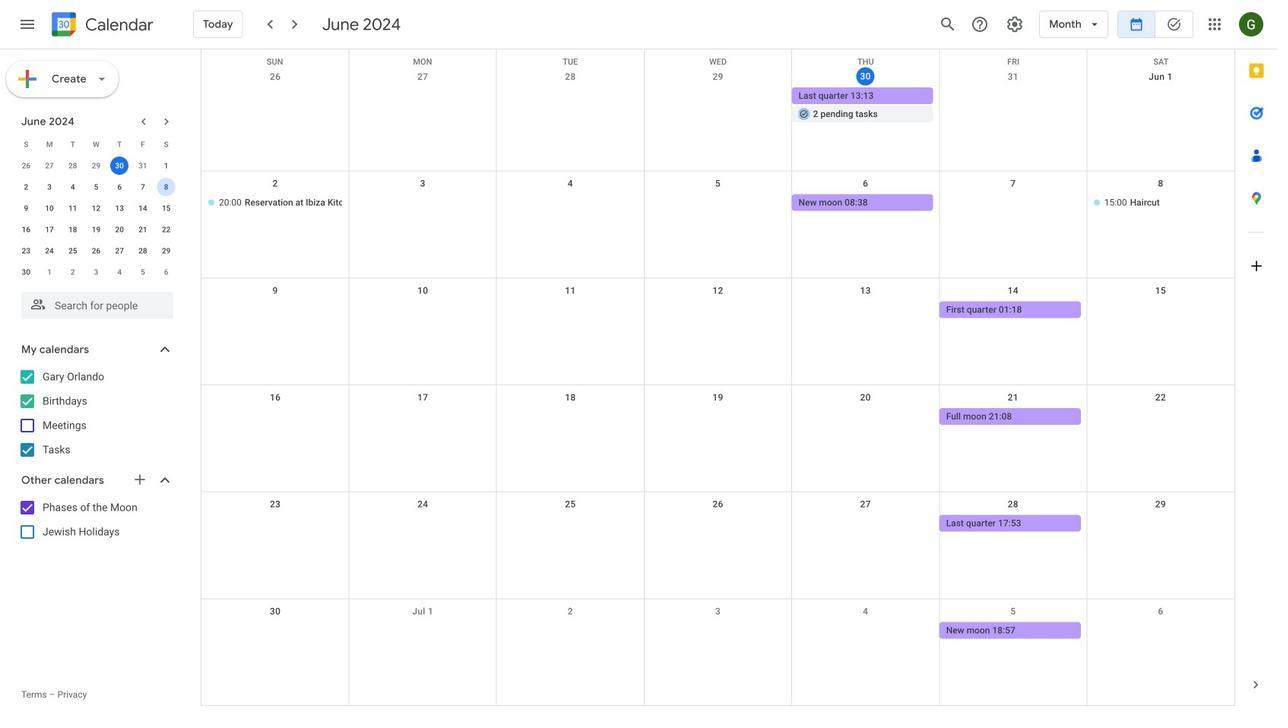 Task type: locate. For each thing, give the bounding box(es) containing it.
7 element
[[134, 178, 152, 196]]

17 element
[[40, 220, 59, 239]]

24 element
[[40, 242, 59, 260]]

cell
[[201, 87, 349, 124], [349, 87, 497, 124], [497, 87, 644, 124], [644, 87, 792, 124], [792, 87, 939, 124], [939, 87, 1087, 124], [1087, 87, 1234, 124], [108, 155, 131, 176], [155, 176, 178, 198], [349, 194, 497, 213], [497, 194, 644, 213], [644, 194, 792, 213], [939, 194, 1087, 213], [201, 301, 349, 320], [349, 301, 497, 320], [497, 301, 644, 320], [792, 301, 939, 320], [1087, 301, 1234, 320], [201, 408, 349, 426], [349, 408, 497, 426], [497, 408, 644, 426], [792, 408, 939, 426], [1087, 408, 1234, 426], [201, 515, 349, 533], [349, 515, 497, 533], [497, 515, 644, 533], [792, 515, 939, 533], [1087, 515, 1234, 533], [201, 622, 349, 640], [349, 622, 497, 640], [497, 622, 644, 640], [792, 622, 939, 640], [1087, 622, 1234, 640]]

grid
[[201, 49, 1234, 706]]

None search field
[[0, 286, 189, 319]]

15 element
[[157, 199, 175, 217]]

19 element
[[87, 220, 105, 239]]

28 element
[[134, 242, 152, 260]]

row group
[[14, 155, 178, 283]]

heading
[[82, 16, 153, 34]]

20 element
[[110, 220, 129, 239]]

may 26 element
[[17, 157, 35, 175]]

6 element
[[110, 178, 129, 196]]

14 element
[[134, 199, 152, 217]]

may 27 element
[[40, 157, 59, 175]]

tab list
[[1235, 49, 1277, 664]]

30 element
[[17, 263, 35, 281]]

row
[[201, 49, 1234, 67], [201, 65, 1234, 172], [14, 134, 178, 155], [14, 155, 178, 176], [201, 172, 1234, 278], [14, 176, 178, 198], [14, 198, 178, 219], [14, 219, 178, 240], [14, 240, 178, 261], [14, 261, 178, 283], [201, 278, 1234, 385], [201, 385, 1234, 492], [201, 492, 1234, 599], [201, 599, 1234, 706]]

july 3 element
[[87, 263, 105, 281]]

other calendars list
[[3, 496, 189, 544]]

29 element
[[157, 242, 175, 260]]

july 6 element
[[157, 263, 175, 281]]

16 element
[[17, 220, 35, 239]]

25 element
[[64, 242, 82, 260]]

26 element
[[87, 242, 105, 260]]

4 element
[[64, 178, 82, 196]]

may 28 element
[[64, 157, 82, 175]]

my calendars list
[[3, 365, 189, 462]]

1 element
[[157, 157, 175, 175]]

may 29 element
[[87, 157, 105, 175]]

heading inside calendar element
[[82, 16, 153, 34]]



Task type: describe. For each thing, give the bounding box(es) containing it.
may 31 element
[[134, 157, 152, 175]]

add other calendars image
[[132, 472, 147, 487]]

july 1 element
[[40, 263, 59, 281]]

Search for people text field
[[30, 292, 164, 319]]

10 element
[[40, 199, 59, 217]]

22 element
[[157, 220, 175, 239]]

23 element
[[17, 242, 35, 260]]

12 element
[[87, 199, 105, 217]]

21 element
[[134, 220, 152, 239]]

27 element
[[110, 242, 129, 260]]

settings menu image
[[1006, 15, 1024, 33]]

8 element
[[157, 178, 175, 196]]

13 element
[[110, 199, 129, 217]]

july 5 element
[[134, 263, 152, 281]]

may 30, today element
[[110, 157, 129, 175]]

11 element
[[64, 199, 82, 217]]

july 2 element
[[64, 263, 82, 281]]

july 4 element
[[110, 263, 129, 281]]

5 element
[[87, 178, 105, 196]]

june 2024 grid
[[14, 134, 178, 283]]

3 element
[[40, 178, 59, 196]]

main drawer image
[[18, 15, 36, 33]]

9 element
[[17, 199, 35, 217]]

2 element
[[17, 178, 35, 196]]

18 element
[[64, 220, 82, 239]]

calendar element
[[49, 9, 153, 43]]



Task type: vqa. For each thing, say whether or not it's contained in the screenshot.
November 2 element
no



